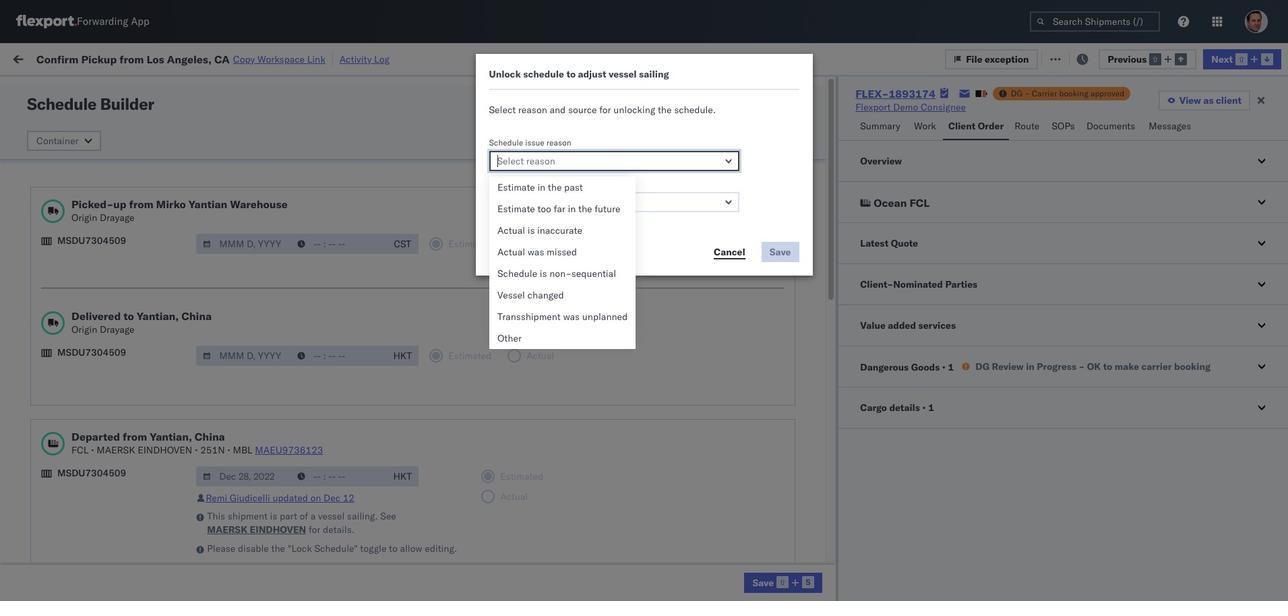 Task type: locate. For each thing, give the bounding box(es) containing it.
flex-2130384 for schedule pickup from rotterdam, netherlands
[[781, 534, 851, 546]]

to right ok
[[1104, 360, 1113, 373]]

1 vertical spatial netherlands
[[31, 540, 84, 552]]

schedule delivery appointment link down confirm delivery button
[[31, 384, 166, 397]]

0 horizontal spatial booking
[[1059, 88, 1089, 98]]

1 vertical spatial clearance
[[104, 474, 148, 486]]

client inside 'client order' button
[[949, 120, 976, 132]]

file up mbl/mawb
[[966, 53, 983, 65]]

0 vertical spatial yantian,
[[137, 309, 179, 323]]

forwarding
[[77, 15, 128, 28]]

2 vertical spatial msdu7304509
[[57, 467, 126, 479]]

ceau7522281, hlxu6269489, hlxu8034992 for schedule delivery appointment
[[873, 177, 1082, 189]]

lhuu7894563, for confirm pickup from los angeles, ca
[[873, 326, 942, 338]]

list box containing estimate in the past
[[489, 177, 636, 349]]

documents for 1st upload customs clearance documents link from the top
[[150, 236, 199, 248]]

1 5:30 pm pst, jan 30, 2023 from the top
[[228, 504, 348, 516]]

uetu5238478 right goods
[[945, 355, 1010, 367]]

3 4, from the top
[[317, 207, 326, 219]]

jan for 5:30 pm pst, jan 30, 2023's schedule pickup from rotterdam, netherlands button
[[290, 534, 305, 546]]

1 vertical spatial 5:30 pm pst, jan 30, 2023
[[228, 534, 348, 546]]

0 vertical spatial 11:59 pm pdt, nov 4, 2022
[[228, 148, 351, 160]]

work down flexport demo consignee link at right
[[914, 120, 936, 132]]

gaurav
[[1142, 118, 1173, 130], [1142, 178, 1173, 190]]

flex-2130384 down flex-1662119
[[781, 504, 851, 516]]

0 horizontal spatial vessel
[[318, 510, 345, 523]]

1 horizontal spatial 1
[[948, 361, 954, 373]]

0 vertical spatial 24,
[[311, 356, 326, 368]]

booking up choi
[[1175, 360, 1211, 373]]

container inside button
[[36, 135, 79, 147]]

schedule is non-sequential
[[498, 268, 616, 280]]

is left non-
[[540, 268, 547, 280]]

at
[[269, 52, 277, 64]]

next
[[1212, 53, 1233, 65]]

eindhoven inside departed from yantian, china fcl • maersk eindhoven • 251n • mbl maeu9736123
[[138, 444, 192, 456]]

schedule delivery appointment link up delivered
[[31, 295, 166, 308]]

1 for dangerous goods • 1
[[948, 361, 954, 373]]

1 horizontal spatial booking
[[1175, 360, 1211, 373]]

2 schedule pickup from los angeles, ca button from the top
[[31, 147, 197, 161]]

1 vertical spatial source
[[548, 179, 573, 189]]

data correction source
[[489, 179, 573, 189]]

MMM D, YYYY text field
[[196, 346, 292, 366]]

0 vertical spatial -- : -- -- text field
[[291, 234, 386, 254]]

Select source text field
[[489, 192, 739, 212]]

5 schedule pickup from los angeles, ca link from the top
[[31, 443, 197, 457]]

1 lagerfeld from the top
[[753, 385, 793, 397]]

2 -- : -- -- text field from the top
[[291, 346, 386, 366]]

lhuu7894563, down value added services
[[873, 355, 942, 367]]

schedule pickup from los angeles, ca up upload customs clearance documents button in the left of the page
[[31, 207, 197, 219]]

was
[[528, 246, 544, 258], [563, 311, 580, 323]]

pst, up remi giudicelli updated on dec 12
[[267, 474, 288, 486]]

1 vertical spatial gvcu5265864
[[873, 415, 939, 427]]

documents inside documents button
[[1087, 120, 1136, 132]]

schedule delivery appointment for schedule delivery appointment link corresponding to 3rd schedule delivery appointment button from the top
[[31, 385, 166, 397]]

0 vertical spatial eindhoven
[[138, 444, 192, 456]]

1 vertical spatial china
[[195, 430, 225, 444]]

1 30, from the top
[[308, 504, 322, 516]]

dec
[[291, 356, 309, 368], [324, 492, 340, 504]]

schedule delivery appointment button down confirm delivery button
[[31, 384, 166, 399]]

angeles, inside 'link'
[[139, 325, 176, 337]]

dec left 12
[[324, 492, 340, 504]]

pickup for fifth schedule pickup from los angeles, ca button from the bottom of the page
[[73, 118, 102, 130]]

appointment up the "up"
[[110, 177, 166, 189]]

2 2130387 from the top
[[810, 415, 851, 427]]

upload for 1st upload customs clearance documents link from the top
[[31, 236, 62, 248]]

schedule pickup from los angeles, ca down upload customs clearance documents button in the left of the page
[[31, 266, 197, 278]]

0 vertical spatial 5:30 pm pst, jan 30, 2023
[[228, 504, 348, 516]]

1 horizontal spatial client
[[949, 120, 976, 132]]

1 schedule delivery appointment link from the top
[[31, 176, 166, 190]]

1 vertical spatial mmm d, yyyy text field
[[196, 467, 292, 487]]

picked-up from mirko yantian warehouse origin drayage
[[71, 198, 288, 224]]

schedule pickup from los angeles, ca for second schedule pickup from los angeles, ca button from the top of the page
[[31, 147, 197, 159]]

4 lhuu7894563, uetu5238478 from the top
[[873, 355, 1010, 367]]

yantian,
[[137, 309, 179, 323], [150, 430, 192, 444]]

delivery down confirm pickup from los angeles, ca button in the left bottom of the page
[[68, 355, 103, 367]]

in right far
[[568, 203, 576, 215]]

1 hkt from the top
[[393, 350, 412, 362]]

11:00 down warehouse
[[228, 237, 254, 249]]

vessel
[[498, 289, 525, 301]]

maersk down the this
[[207, 524, 248, 536]]

estimate for estimate too far in the future
[[498, 203, 535, 215]]

china for delivered to yantian, china
[[181, 309, 212, 323]]

netherlands for 8:30 pm pst, jan 23, 2023
[[31, 421, 84, 433]]

1 horizontal spatial maersk
[[207, 524, 248, 536]]

10 resize handle column header from the left
[[1211, 105, 1228, 601]]

2 vertical spatial netherlands
[[31, 569, 84, 582]]

schedule delivery appointment button up confirm pickup from rotterdam, netherlands
[[31, 503, 166, 517]]

pst, left the feb at the bottom left
[[273, 563, 294, 575]]

2 schedule pickup from rotterdam, netherlands link from the top
[[31, 526, 202, 553]]

0 vertical spatial 4,
[[317, 148, 326, 160]]

MMM D, YYYY text field
[[196, 234, 292, 254], [196, 467, 292, 487]]

schedule pickup from los angeles, ca for fifth schedule pickup from los angeles, ca button from the bottom of the page
[[31, 118, 197, 130]]

2130384 up the save button
[[810, 534, 851, 546]]

upload inside button
[[31, 236, 62, 248]]

booking
[[1059, 88, 1089, 98], [1175, 360, 1211, 373]]

1 vertical spatial pdt,
[[273, 178, 295, 190]]

ca inside 'link'
[[179, 325, 192, 337]]

2 horizontal spatial is
[[540, 268, 547, 280]]

yantian
[[189, 198, 227, 211]]

abcdefg78456546 for schedule delivery appointment
[[965, 296, 1056, 308]]

9 resize handle column header from the left
[[1119, 105, 1135, 601]]

import work
[[115, 52, 171, 64]]

customs down the departed
[[64, 474, 102, 486]]

ceau7522281, hlxu6269489, hlxu8034992 for schedule pickup from los angeles, ca
[[873, 207, 1082, 219]]

0 horizontal spatial eindhoven
[[138, 444, 192, 456]]

1 vertical spatial msdu7304509
[[57, 347, 126, 359]]

0 vertical spatial 11:00
[[228, 237, 254, 249]]

0 vertical spatial upload
[[31, 236, 62, 248]]

eindhoven down part
[[250, 524, 306, 536]]

0 horizontal spatial dec
[[291, 356, 309, 368]]

0 vertical spatial dg
[[1011, 88, 1023, 98]]

uetu5238478 down parties
[[945, 296, 1010, 308]]

los inside 'link'
[[122, 325, 137, 337]]

documents down departed from yantian, china fcl • maersk eindhoven • 251n • mbl maeu9736123
[[150, 474, 199, 486]]

1 vertical spatial 1
[[929, 402, 934, 414]]

ceau7522281, down demo
[[873, 118, 942, 130]]

pickup for "confirm pickup from rotterdam, netherlands" button
[[68, 556, 97, 568]]

1 gvcu5265864 from the top
[[873, 385, 939, 397]]

gaurav jawla
[[1142, 118, 1198, 130], [1142, 178, 1198, 190]]

0 vertical spatial actual
[[498, 225, 525, 237]]

delivery up the picked-
[[73, 177, 108, 189]]

2 11:59 pm pdt, nov 4, 2022 from the top
[[228, 178, 351, 190]]

2 msdu7304509 from the top
[[57, 347, 126, 359]]

2 vertical spatial 4,
[[317, 207, 326, 219]]

builder
[[100, 94, 154, 114]]

1 vertical spatial 5:30
[[228, 534, 248, 546]]

schedule for second schedule pickup from los angeles, ca button from the top of the page
[[31, 147, 71, 159]]

(0)
[[219, 52, 237, 64]]

rotterdam, for 5:30 pm pst, jan 30, 2023
[[127, 526, 175, 538]]

0 vertical spatial flex-2130384
[[781, 504, 851, 516]]

mmm d, yyyy text field up giudicelli
[[196, 467, 292, 487]]

schedule pickup from los angeles, ca down 'builder'
[[31, 118, 197, 130]]

los for fifth schedule pickup from los angeles, ca button from the bottom of the page
[[127, 118, 142, 130]]

consignee
[[921, 101, 966, 113], [618, 110, 656, 120]]

pdt, for schedule delivery appointment
[[273, 178, 295, 190]]

1 vertical spatial 4,
[[317, 178, 326, 190]]

filtered
[[13, 83, 46, 95]]

8:30 for 8:30 pm pst, jan 23, 2023
[[228, 415, 248, 427]]

china inside departed from yantian, china fcl • maersk eindhoven • 251n • mbl maeu9736123
[[195, 430, 225, 444]]

gvcu5265864 up the details
[[873, 385, 939, 397]]

lagerfeld
[[753, 385, 793, 397], [753, 415, 793, 427], [753, 474, 793, 486], [753, 504, 793, 516], [753, 534, 793, 546], [753, 563, 793, 575]]

5 ceau7522281, hlxu6269489, hlxu8034992 from the top
[[873, 237, 1082, 249]]

-- : -- -- text field
[[291, 234, 386, 254], [291, 346, 386, 366]]

confirm delivery button
[[31, 354, 103, 369]]

5 hlxu8034992 from the top
[[1016, 237, 1082, 249]]

confirm inside confirm delivery link
[[31, 355, 65, 367]]

upload customs clearance documents down the "up"
[[31, 236, 199, 248]]

appointment up the confirm pickup from rotterdam, netherlands link
[[110, 503, 166, 515]]

quote
[[891, 237, 918, 249]]

3 msdu7304509 from the top
[[57, 467, 126, 479]]

1 vertical spatial schedule pickup from rotterdam, netherlands link
[[31, 526, 202, 553]]

flex-1846748 button
[[759, 115, 854, 134], [759, 115, 854, 134], [759, 145, 854, 163], [759, 145, 854, 163], [759, 174, 854, 193], [759, 174, 854, 193], [759, 204, 854, 223], [759, 204, 854, 223], [759, 234, 854, 252], [759, 234, 854, 252]]

msdu7304509
[[57, 235, 126, 247], [57, 347, 126, 359], [57, 467, 126, 479]]

integration test account - karl lagerfeld
[[618, 385, 793, 397], [618, 415, 793, 427], [618, 474, 793, 486], [618, 504, 793, 516], [618, 534, 793, 546], [618, 563, 793, 575]]

1 vertical spatial 30,
[[308, 534, 322, 546]]

2 appointment from the top
[[110, 296, 166, 308]]

origin for jaehyung
[[1235, 385, 1261, 397]]

ocean
[[433, 118, 461, 130], [554, 118, 582, 130], [647, 118, 674, 130], [433, 148, 461, 160], [554, 148, 582, 160], [647, 148, 674, 160], [433, 178, 461, 190], [554, 178, 582, 190], [647, 178, 674, 190], [874, 196, 907, 210], [433, 207, 461, 219], [554, 207, 582, 219], [647, 207, 674, 219], [433, 237, 461, 249], [554, 237, 582, 249], [647, 237, 674, 249], [433, 267, 461, 279], [554, 267, 582, 279], [647, 267, 674, 279], [433, 296, 461, 308], [554, 296, 582, 308], [647, 296, 674, 308], [433, 326, 461, 338], [647, 326, 674, 338], [433, 356, 461, 368], [554, 356, 582, 368], [647, 356, 674, 368], [433, 415, 461, 427], [433, 474, 461, 486], [433, 504, 461, 516], [433, 534, 461, 546], [433, 563, 461, 575]]

lhuu7894563, up dangerous goods • 1
[[873, 326, 942, 338]]

0 vertical spatial documents
[[1087, 120, 1136, 132]]

origin inside the picked-up from mirko yantian warehouse origin drayage
[[71, 212, 97, 224]]

schedule delivery appointment for schedule delivery appointment link related to 2nd schedule delivery appointment button from the top
[[31, 296, 166, 308]]

1 11:59 pm pdt, nov 4, 2022 from the top
[[228, 148, 351, 160]]

schedule pickup from rotterdam, netherlands link for 8:30 pm pst, jan 23, 2023
[[31, 407, 202, 434]]

consignee inside consignee button
[[618, 110, 656, 120]]

4 uetu5238478 from the top
[[945, 355, 1010, 367]]

0 vertical spatial maersk
[[97, 444, 135, 456]]

appointment for 3rd schedule delivery appointment button from the top
[[110, 385, 166, 397]]

maersk inside this shipment is part of a vessel sailing. see maersk eindhoven for details.
[[207, 524, 248, 536]]

5 schedule pickup from los angeles, ca from the top
[[31, 444, 197, 456]]

drayage inside the picked-up from mirko yantian warehouse origin drayage
[[100, 212, 134, 224]]

consignee up work button
[[921, 101, 966, 113]]

nov
[[297, 148, 315, 160], [297, 178, 315, 190], [297, 207, 315, 219], [296, 237, 314, 249]]

was down the changed
[[563, 311, 580, 323]]

0 vertical spatial gvcu5265864
[[873, 385, 939, 397]]

china for departed from yantian, china
[[195, 430, 225, 444]]

hlxu6269489, for schedule delivery appointment
[[944, 177, 1013, 189]]

0 vertical spatial rotterdam,
[[127, 408, 175, 420]]

1 ceau7522281, from the top
[[873, 118, 942, 130]]

in right the review
[[1026, 360, 1035, 373]]

1846748
[[810, 118, 851, 130], [810, 148, 851, 160], [810, 178, 851, 190], [810, 207, 851, 219], [810, 237, 851, 249]]

1 vertical spatial maersk
[[207, 524, 248, 536]]

schedule pickup from los angeles, ca link for first schedule pickup from los angeles, ca button from the bottom
[[31, 443, 197, 457]]

from inside 'link'
[[99, 325, 119, 337]]

jan left 23, at the left bottom of page
[[290, 415, 305, 427]]

maeu9736123
[[255, 444, 323, 456]]

ceau7522281, for schedule delivery appointment
[[873, 177, 942, 189]]

file exception up mbl/mawb numbers
[[966, 53, 1029, 65]]

0 vertical spatial origin
[[71, 212, 97, 224]]

origin down the picked-
[[71, 212, 97, 224]]

is up actual was missed
[[528, 225, 535, 237]]

in
[[202, 83, 209, 93]]

1 horizontal spatial container
[[873, 105, 909, 115]]

clearance inside button
[[104, 236, 148, 248]]

actions
[[1236, 110, 1264, 120]]

flexport. image
[[16, 15, 77, 28]]

on
[[331, 52, 341, 64], [310, 492, 321, 504]]

: for snoozed
[[313, 83, 316, 93]]

1 horizontal spatial numbers
[[1014, 110, 1047, 120]]

1 horizontal spatial dg
[[1011, 88, 1023, 98]]

0 vertical spatial on
[[331, 52, 341, 64]]

1 vertical spatial upload customs clearance documents link
[[31, 473, 199, 486]]

4 schedule pickup from los angeles, ca link from the top
[[31, 265, 197, 279]]

2 schedule pickup from los angeles, ca from the top
[[31, 147, 197, 159]]

30, for schedule delivery appointment
[[308, 504, 322, 516]]

4 karl from the top
[[733, 504, 750, 516]]

select
[[489, 104, 516, 116]]

documents inside upload customs clearance documents button
[[150, 236, 199, 248]]

picked-
[[71, 198, 113, 211]]

0 vertical spatial 30,
[[308, 504, 322, 516]]

0 vertical spatial pdt,
[[273, 148, 295, 160]]

11 resize handle column header from the left
[[1254, 105, 1270, 601]]

-
[[1025, 88, 1030, 98], [1079, 360, 1085, 373], [725, 385, 731, 397], [1207, 385, 1212, 397], [725, 415, 731, 427], [725, 474, 731, 486], [725, 504, 731, 516], [725, 534, 731, 546], [725, 563, 731, 575]]

0 vertical spatial schedule pickup from rotterdam, netherlands button
[[31, 407, 202, 435]]

from for fifth schedule pickup from los angeles, ca button from the bottom of the page
[[105, 118, 125, 130]]

2 schedule delivery appointment button from the top
[[31, 295, 166, 310]]

2 abcdefg78456546 from the top
[[965, 296, 1056, 308]]

lhuu7894563, uetu5238478 down services at the right
[[873, 355, 1010, 367]]

to inside delivered to yantian, china origin drayage
[[124, 309, 134, 323]]

0 vertical spatial drayage
[[100, 212, 134, 224]]

pst, down part
[[267, 534, 288, 546]]

1 schedule pickup from los angeles, ca link from the top
[[31, 117, 197, 130]]

1 uetu5238478 from the top
[[945, 266, 1010, 278]]

1 lhuu7894563, uetu5238478 from the top
[[873, 266, 1010, 278]]

abcdefg78456546 down 'latest quote' button at the top
[[965, 267, 1056, 279]]

delivery down confirm delivery button
[[73, 385, 108, 397]]

client for client name
[[525, 110, 547, 120]]

2 flex-1889466 from the top
[[781, 296, 851, 308]]

dg left the review
[[976, 360, 990, 373]]

appointment up delivered to yantian, china origin drayage
[[110, 296, 166, 308]]

lock
[[539, 131, 559, 143]]

hkt for -- : -- -- text field
[[393, 471, 412, 483]]

1 right goods
[[948, 361, 954, 373]]

client order button
[[943, 114, 1009, 140]]

name
[[549, 110, 571, 120]]

upload customs clearance documents
[[31, 236, 199, 248], [31, 474, 199, 486]]

1 vertical spatial upload
[[31, 474, 62, 486]]

schedule delivery appointment for 4th schedule delivery appointment button from the top's schedule delivery appointment link
[[31, 503, 166, 515]]

delivery inside button
[[68, 355, 103, 367]]

3 lhuu7894563, uetu5238478 from the top
[[873, 326, 1010, 338]]

part
[[280, 510, 297, 523]]

account
[[687, 385, 722, 397], [687, 415, 722, 427], [687, 474, 722, 486], [687, 504, 722, 516], [687, 534, 722, 546], [687, 563, 722, 575]]

1 vertical spatial documents
[[150, 236, 199, 248]]

0 horizontal spatial numbers
[[873, 115, 906, 125]]

was for transshipment
[[563, 311, 580, 323]]

4, for schedule delivery appointment
[[317, 178, 326, 190]]

nov for schedule delivery appointment
[[297, 178, 315, 190]]

is
[[528, 225, 535, 237], [540, 268, 547, 280], [270, 510, 277, 523]]

4 flex-2130387 from the top
[[781, 563, 851, 575]]

yantian, inside departed from yantian, china fcl • maersk eindhoven • 251n • mbl maeu9736123
[[150, 430, 192, 444]]

8 resize handle column header from the left
[[942, 105, 958, 601]]

schedule"
[[314, 543, 358, 555]]

fcl inside button
[[910, 196, 930, 210]]

lhuu7894563, uetu5238478 down quote
[[873, 266, 1010, 278]]

5:30 for schedule delivery appointment
[[228, 504, 248, 516]]

actual up actual was missed
[[498, 225, 525, 237]]

1 vertical spatial reason
[[547, 138, 571, 148]]

0 vertical spatial test123456
[[965, 118, 1022, 130]]

numbers down flexport
[[873, 115, 906, 125]]

1 vertical spatial 24,
[[314, 445, 328, 457]]

1 horizontal spatial dec
[[324, 492, 340, 504]]

2 upload customs clearance documents from the top
[[31, 474, 199, 486]]

schedule pickup from rotterdam, netherlands button for 8:30 pm pst, jan 23, 2023
[[31, 407, 202, 435]]

schedule builder
[[27, 94, 154, 114]]

confirm inside confirm pickup from los angeles, ca 'link'
[[31, 325, 65, 337]]

ca for confirm pickup from los angeles, ca button in the left bottom of the page
[[179, 325, 192, 337]]

next button
[[1204, 49, 1282, 69]]

flex-2130384 up the save button
[[781, 534, 851, 546]]

4 ceau7522281, hlxu6269489, hlxu8034992 from the top
[[873, 207, 1082, 219]]

2 vertical spatial origin
[[1235, 385, 1261, 397]]

1 vertical spatial abcdefg78456546
[[965, 296, 1056, 308]]

list box
[[489, 177, 636, 349]]

appointment for 4th schedule delivery appointment button from the top
[[110, 503, 166, 515]]

4 11:59 from the top
[[228, 445, 254, 457]]

1 resize handle column header from the left
[[203, 105, 219, 601]]

work right import
[[147, 52, 171, 64]]

2 5:30 from the top
[[228, 534, 248, 546]]

pickup inside confirm pickup from rotterdam, netherlands
[[68, 556, 97, 568]]

source up far
[[548, 179, 573, 189]]

30, for schedule pickup from rotterdam, netherlands
[[308, 534, 322, 546]]

carrier
[[1142, 360, 1172, 373]]

on right the 205
[[331, 52, 341, 64]]

1 vertical spatial gaurav jawla
[[1142, 178, 1198, 190]]

maersk
[[97, 444, 135, 456], [207, 524, 248, 536]]

2 hkt from the top
[[393, 471, 412, 483]]

0 horizontal spatial is
[[270, 510, 277, 523]]

1 appointment from the top
[[110, 177, 166, 189]]

netherlands for 5:30 pm pst, jan 30, 2023
[[31, 540, 84, 552]]

origin for delivered
[[71, 324, 97, 336]]

in up too
[[538, 181, 546, 193]]

jan left 28,
[[290, 474, 305, 486]]

2 30, from the top
[[308, 534, 322, 546]]

1 2130387 from the top
[[810, 385, 851, 397]]

-- : -- -- text field for delivered to yantian, china
[[291, 346, 386, 366]]

confirm for confirm pickup from los angeles, ca copy workspace link
[[36, 52, 79, 66]]

origin inside delivered to yantian, china origin drayage
[[71, 324, 97, 336]]

1 upload from the top
[[31, 236, 62, 248]]

netherlands inside confirm pickup from rotterdam, netherlands
[[31, 569, 84, 582]]

review
[[992, 360, 1024, 373]]

hkt for -- : -- -- text box for delivered to yantian, china
[[393, 350, 412, 362]]

lhuu7894563,
[[873, 266, 942, 278], [873, 296, 942, 308], [873, 326, 942, 338], [873, 355, 942, 367]]

confirm pickup from rotterdam, netherlands
[[31, 556, 170, 582]]

from
[[119, 52, 144, 66], [105, 118, 125, 130], [105, 147, 125, 159], [129, 198, 153, 211], [105, 207, 125, 219], [105, 266, 125, 278], [99, 325, 119, 337], [105, 408, 125, 420], [123, 430, 147, 444], [105, 444, 125, 456], [105, 526, 125, 538], [99, 556, 119, 568]]

gaurav up omkar
[[1142, 118, 1173, 130]]

1 8:30 from the top
[[228, 415, 248, 427]]

to up confirm pickup from los angeles, ca
[[124, 309, 134, 323]]

msdu7304509 for delivered to yantian, china
[[57, 347, 126, 359]]

3 2130387 from the top
[[810, 474, 851, 486]]

schedule pickup from los angeles, ca link for fifth schedule pickup from los angeles, ca button from the bottom of the page
[[31, 117, 197, 130]]

gaurav jawla down omkar savant
[[1142, 178, 1198, 190]]

4 schedule delivery appointment link from the top
[[31, 503, 166, 516]]

forwarding app link
[[16, 15, 149, 28]]

actual
[[498, 225, 525, 237], [498, 246, 525, 258]]

client left 'and'
[[525, 110, 547, 120]]

schedule delivery appointment for first schedule delivery appointment button from the top of the page schedule delivery appointment link
[[31, 177, 166, 189]]

0 vertical spatial dec
[[291, 356, 309, 368]]

vessel
[[609, 68, 637, 80], [318, 510, 345, 523]]

23,
[[308, 415, 322, 427]]

pickup for confirm pickup from los angeles, ca button in the left bottom of the page
[[68, 325, 97, 337]]

customs inside button
[[64, 236, 102, 248]]

1 vertical spatial schedule pickup from rotterdam, netherlands
[[31, 526, 175, 552]]

3 karl from the top
[[733, 474, 750, 486]]

snoozed
[[282, 83, 313, 93]]

lhuu7894563, down quote
[[873, 266, 942, 278]]

1 5:30 from the top
[[228, 504, 248, 516]]

1 vertical spatial hkt
[[393, 471, 412, 483]]

2 schedule delivery appointment link from the top
[[31, 295, 166, 308]]

pdt,
[[273, 148, 295, 160], [273, 178, 295, 190], [273, 207, 295, 219]]

5:30 down shipment
[[228, 534, 248, 546]]

approved
[[1091, 88, 1125, 98]]

client inside 'client name' button
[[525, 110, 547, 120]]

2 lhuu7894563, from the top
[[873, 296, 942, 308]]

24, down 23, at the left bottom of page
[[314, 445, 328, 457]]

resize handle column header
[[203, 105, 219, 601], [361, 105, 377, 601], [410, 105, 426, 601], [502, 105, 519, 601], [595, 105, 611, 601], [736, 105, 753, 601], [850, 105, 866, 601], [942, 105, 958, 601], [1119, 105, 1135, 601], [1211, 105, 1228, 601], [1254, 105, 1270, 601]]

upload customs clearance documents link down the "up"
[[31, 236, 199, 249]]

1 for cargo details • 1
[[929, 402, 934, 414]]

• right the details
[[923, 402, 926, 414]]

2 lagerfeld from the top
[[753, 415, 793, 427]]

4 ceau7522281, from the top
[[873, 207, 942, 219]]

0 vertical spatial estimate
[[498, 181, 535, 193]]

import work button
[[109, 43, 176, 73]]

in
[[538, 181, 546, 193], [568, 203, 576, 215], [1026, 360, 1035, 373]]

numbers for container numbers
[[873, 115, 906, 125]]

is left part
[[270, 510, 277, 523]]

unlock
[[489, 68, 521, 80]]

8:30 pm pst, jan 23, 2023
[[228, 415, 348, 427]]

schedule delivery appointment button up the picked-
[[31, 176, 166, 191]]

1 lhuu7894563, from the top
[[873, 266, 942, 278]]

is for schedule
[[540, 268, 547, 280]]

: left ready
[[98, 83, 100, 93]]

upload customs clearance documents down the departed
[[31, 474, 199, 486]]

1 vertical spatial was
[[563, 311, 580, 323]]

8:30 up giudicelli
[[228, 474, 248, 486]]

exception up mbl/mawb numbers
[[985, 53, 1029, 65]]

appointment up the departed
[[110, 385, 166, 397]]

inaccurate
[[537, 225, 582, 237]]

3 appointment from the top
[[110, 385, 166, 397]]

0 vertical spatial mmm d, yyyy text field
[[196, 234, 292, 254]]

am
[[250, 356, 266, 368]]

latest quote button
[[839, 223, 1288, 264]]

estimate in the past
[[498, 181, 583, 193]]

8:30 for 8:30 pm pst, jan 28, 2023
[[228, 474, 248, 486]]

1 netherlands from the top
[[31, 421, 84, 433]]

1 horizontal spatial file
[[1058, 52, 1074, 64]]

msdu7304509 down the departed
[[57, 467, 126, 479]]

jan for 4th schedule delivery appointment button from the top
[[290, 504, 305, 516]]

24, up 23, at the left bottom of page
[[311, 356, 326, 368]]

2 drayage from the top
[[100, 324, 134, 336]]

from for confirm pickup from los angeles, ca button in the left bottom of the page
[[99, 325, 119, 337]]

30,
[[308, 504, 322, 516], [308, 534, 322, 546]]

pst, for confirm delivery button
[[268, 356, 289, 368]]

reason right issue
[[547, 138, 571, 148]]

2 resize handle column header from the left
[[361, 105, 377, 601]]

0 vertical spatial container
[[873, 105, 909, 115]]

2130384 down 1662119
[[810, 504, 851, 516]]

jan for first schedule pickup from los angeles, ca button from the bottom
[[296, 445, 311, 457]]

schedule
[[27, 94, 96, 114], [31, 118, 71, 130], [562, 131, 602, 143], [489, 138, 523, 148], [31, 147, 71, 159], [31, 177, 71, 189], [31, 207, 71, 219], [31, 266, 71, 278], [498, 268, 537, 280], [31, 296, 71, 308], [31, 385, 71, 397], [31, 408, 71, 420], [31, 444, 71, 456], [31, 503, 71, 515], [31, 526, 71, 538]]

2 mmm d, yyyy text field from the top
[[196, 467, 292, 487]]

from inside the picked-up from mirko yantian warehouse origin drayage
[[129, 198, 153, 211]]

container inside button
[[873, 105, 909, 115]]

pst, up maeu9736123 "button"
[[267, 415, 288, 427]]

0 vertical spatial was
[[528, 246, 544, 258]]

1 vertical spatial upload customs clearance documents
[[31, 474, 199, 486]]

pst, left "of"
[[267, 504, 288, 516]]

hlxu6269489,
[[944, 118, 1013, 130], [944, 148, 1013, 160], [944, 177, 1013, 189], [944, 207, 1013, 219], [944, 237, 1013, 249]]

1 actual from the top
[[498, 225, 525, 237]]

numbers inside button
[[1014, 110, 1047, 120]]

5 hlxu6269489, from the top
[[944, 237, 1013, 249]]

2 : from the left
[[313, 83, 316, 93]]

numbers inside container numbers
[[873, 115, 906, 125]]

lhuu7894563, uetu5238478
[[873, 266, 1010, 278], [873, 296, 1010, 308], [873, 326, 1010, 338], [873, 355, 1010, 367]]

china
[[181, 309, 212, 323], [195, 430, 225, 444]]

adjust
[[578, 68, 606, 80]]

from for 5:30 pm pst, jan 30, 2023's schedule pickup from rotterdam, netherlands button
[[105, 526, 125, 538]]

0 vertical spatial source
[[568, 104, 597, 116]]

file exception down search shipments (/) text field
[[1058, 52, 1121, 64]]

2 vertical spatial documents
[[150, 474, 199, 486]]

abcdefg78456546 down value added services button
[[965, 356, 1056, 368]]

1 vertical spatial estimate
[[498, 203, 535, 215]]

flexport demo consignee
[[856, 101, 966, 113]]

mmm d, yyyy text field for hkt
[[196, 467, 292, 487]]

5:30 for schedule pickup from rotterdam, netherlands
[[228, 534, 248, 546]]

2 flex-1846748 from the top
[[781, 148, 851, 160]]

import
[[115, 52, 145, 64]]

vessel up details.
[[318, 510, 345, 523]]

3 resize handle column header from the left
[[410, 105, 426, 601]]

dangerous
[[860, 361, 909, 373]]

china inside delivered to yantian, china origin drayage
[[181, 309, 212, 323]]

5 integration test account - karl lagerfeld from the top
[[618, 534, 793, 546]]

ready
[[103, 83, 127, 93]]

for inside this shipment is part of a vessel sailing. see maersk eindhoven for details.
[[309, 524, 321, 536]]

from inside confirm pickup from rotterdam, netherlands
[[99, 556, 119, 568]]

vessel right adjust
[[609, 68, 637, 80]]

1 horizontal spatial :
[[313, 83, 316, 93]]

schedule pickup from rotterdam, netherlands for 8:30 pm pst, jan 23, 2023
[[31, 408, 175, 433]]

1 vertical spatial in
[[568, 203, 576, 215]]

0 horizontal spatial consignee
[[618, 110, 656, 120]]

1 1846748 from the top
[[810, 118, 851, 130]]

3 1846748 from the top
[[810, 178, 851, 190]]

0 vertical spatial upload customs clearance documents
[[31, 236, 199, 248]]

2022
[[328, 148, 351, 160], [328, 178, 351, 190], [328, 207, 351, 219], [327, 237, 351, 249], [328, 356, 351, 368]]

2 lhuu7894563, uetu5238478 from the top
[[873, 296, 1010, 308]]

confirm inside confirm pickup from rotterdam, netherlands
[[31, 556, 65, 568]]

1 horizontal spatial on
[[331, 52, 341, 64]]

actual for actual was missed
[[498, 246, 525, 258]]

by:
[[49, 83, 62, 95]]

the left "lock
[[271, 543, 285, 555]]

1 vertical spatial -- : -- -- text field
[[291, 346, 386, 366]]

yantian, inside delivered to yantian, china origin drayage
[[137, 309, 179, 323]]

1 vertical spatial schedule pickup from rotterdam, netherlands button
[[31, 526, 202, 554]]

schedule for first schedule delivery appointment button from the top of the page
[[31, 177, 71, 189]]

delivery up confirm pickup from rotterdam, netherlands
[[73, 503, 108, 515]]

maersk down the departed
[[97, 444, 135, 456]]

2 netherlands from the top
[[31, 540, 84, 552]]

jan down "of"
[[290, 534, 305, 546]]

uetu5238478 for confirm pickup from los angeles, ca
[[945, 326, 1010, 338]]

0 vertical spatial gaurav
[[1142, 118, 1173, 130]]

8,
[[316, 237, 325, 249]]

2 schedule delivery appointment from the top
[[31, 296, 166, 308]]

Search Work text field
[[835, 48, 982, 68]]

to left adjust
[[567, 68, 576, 80]]

angeles, for 3rd schedule pickup from los angeles, ca button from the bottom of the page
[[145, 207, 182, 219]]

hlxu8034992
[[1016, 118, 1082, 130], [1016, 148, 1082, 160], [1016, 177, 1082, 189], [1016, 207, 1082, 219], [1016, 237, 1082, 249]]

1 vertical spatial flex-2130384
[[781, 534, 851, 546]]

schedule delivery appointment link up the picked-
[[31, 176, 166, 190]]

5 ceau7522281, from the top
[[873, 237, 942, 249]]

for down a
[[309, 524, 321, 536]]

0 vertical spatial 2130384
[[810, 504, 851, 516]]

copy
[[233, 53, 255, 65]]

1 schedule delivery appointment button from the top
[[31, 176, 166, 191]]

schedule for 5:30 pm pst, jan 30, 2023's schedule pickup from rotterdam, netherlands button
[[31, 526, 71, 538]]

1 vertical spatial origin
[[71, 324, 97, 336]]

client left order
[[949, 120, 976, 132]]

flex-1662119 button
[[759, 441, 854, 460], [759, 441, 854, 460]]

6 integration from the top
[[618, 563, 664, 575]]

0 horizontal spatial on
[[310, 492, 321, 504]]

pickup inside 'link'
[[68, 325, 97, 337]]

2022 for clearance
[[327, 237, 351, 249]]

pst, for first schedule pickup from los angeles, ca button from the bottom
[[273, 445, 294, 457]]

reason left 'and'
[[518, 104, 547, 116]]

origin down delivered
[[71, 324, 97, 336]]

2130387
[[810, 385, 851, 397], [810, 415, 851, 427], [810, 474, 851, 486], [810, 563, 851, 575]]

angeles, for fifth schedule pickup from los angeles, ca button from the bottom of the page
[[145, 118, 182, 130]]

1 vertical spatial 8:30
[[228, 474, 248, 486]]

2 vertical spatial for
[[309, 524, 321, 536]]

mmm d, yyyy text field for cst
[[196, 234, 292, 254]]

schedule pickup from los angeles, ca link for 3rd schedule pickup from los angeles, ca button from the bottom of the page
[[31, 206, 197, 219]]

uetu5238478 for schedule pickup from los angeles, ca
[[945, 266, 1010, 278]]

5:30 right the this
[[228, 504, 248, 516]]

11:00
[[228, 237, 254, 249], [228, 563, 254, 575]]

4 hlxu8034992 from the top
[[1016, 207, 1082, 219]]

1 vertical spatial container
[[36, 135, 79, 147]]

numbers
[[1014, 110, 1047, 120], [873, 115, 906, 125]]

maersk inside departed from yantian, china fcl • maersk eindhoven • 251n • mbl maeu9736123
[[97, 444, 135, 456]]

1 vertical spatial customs
[[64, 474, 102, 486]]

2130384 for schedule pickup from rotterdam, netherlands
[[810, 534, 851, 546]]



Task type: vqa. For each thing, say whether or not it's contained in the screenshot.
Pickup related to 8:30 PM PST, Jan 23, 2023 Schedule Pickup from Rotterdam, Netherlands link
yes



Task type: describe. For each thing, give the bounding box(es) containing it.
details.
[[323, 524, 355, 536]]

vessel inside this shipment is part of a vessel sailing. see maersk eindhoven for details.
[[318, 510, 345, 523]]

pst, for 4th schedule delivery appointment button from the top
[[267, 504, 288, 516]]

-- : -- -- text field
[[291, 467, 386, 487]]

cargo
[[860, 402, 887, 414]]

pst, for schedule pickup from rotterdam, netherlands button associated with 8:30 pm pst, jan 23, 2023
[[267, 415, 288, 427]]

forwarding app
[[77, 15, 149, 28]]

disable
[[238, 543, 269, 555]]

container for container numbers
[[873, 105, 909, 115]]

view
[[1180, 94, 1201, 107]]

1 gaurav jawla from the top
[[1142, 118, 1198, 130]]

3 account from the top
[[687, 474, 722, 486]]

5 lagerfeld from the top
[[753, 534, 793, 546]]

1 flex-2130387 from the top
[[781, 385, 851, 397]]

• right goods
[[942, 361, 946, 373]]

• left mbl
[[227, 444, 231, 456]]

3 schedule pickup from los angeles, ca button from the top
[[31, 206, 197, 221]]

operator
[[1142, 110, 1175, 120]]

2 horizontal spatial for
[[599, 104, 611, 116]]

schedule inside list box
[[498, 268, 537, 280]]

3 flex-1889466 from the top
[[781, 326, 851, 338]]

4 flex-1889466 from the top
[[781, 356, 851, 368]]

drayage inside delivered to yantian, china origin drayage
[[100, 324, 134, 336]]

ok
[[1087, 360, 1101, 373]]

0 horizontal spatial file
[[966, 53, 983, 65]]

6 resize handle column header from the left
[[736, 105, 753, 601]]

details
[[890, 402, 920, 414]]

5 schedule pickup from los angeles, ca button from the top
[[31, 443, 197, 458]]

from for "confirm pickup from rotterdam, netherlands" button
[[99, 556, 119, 568]]

1 schedule pickup from los angeles, ca button from the top
[[31, 117, 197, 132]]

2 ceau7522281, from the top
[[873, 148, 942, 160]]

schedule delivery appointment link for first schedule delivery appointment button from the top of the page
[[31, 176, 166, 190]]

pickup for 5:30 pm pst, jan 30, 2023's schedule pickup from rotterdam, netherlands button
[[73, 526, 102, 538]]

schedule for 4th schedule delivery appointment button from the top
[[31, 503, 71, 515]]

messages button
[[1144, 114, 1199, 140]]

2130384 for schedule delivery appointment
[[810, 504, 851, 516]]

3 integration from the top
[[618, 474, 664, 486]]

0 vertical spatial reason
[[518, 104, 547, 116]]

1 hlxu8034992 from the top
[[1016, 118, 1082, 130]]

confirm for confirm delivery
[[31, 355, 65, 367]]

schedule pickup from los angeles, ca link for second schedule pickup from los angeles, ca button from the top of the page
[[31, 147, 197, 160]]

transshipment
[[498, 311, 561, 323]]

documents button
[[1081, 114, 1144, 140]]

mbl/mawb
[[965, 110, 1012, 120]]

1 1889466 from the top
[[810, 267, 851, 279]]

previous
[[1108, 53, 1147, 65]]

confirm for confirm pickup from los angeles, ca
[[31, 325, 65, 337]]

sequential
[[572, 268, 616, 280]]

1662119
[[810, 445, 851, 457]]

2 hlxu6269489, from the top
[[944, 148, 1013, 160]]

angeles, for second schedule pickup from los angeles, ca button from the top of the page
[[145, 147, 182, 159]]

departed
[[71, 430, 120, 444]]

5:30 pm pst, jan 30, 2023 for schedule pickup from rotterdam, netherlands
[[228, 534, 348, 546]]

consignee inside flexport demo consignee link
[[921, 101, 966, 113]]

1 ceau7522281, hlxu6269489, hlxu8034992 from the top
[[873, 118, 1082, 130]]

client name
[[525, 110, 571, 120]]

3 integration test account - karl lagerfeld from the top
[[618, 474, 793, 486]]

jaehyung choi - test origin agent
[[1142, 385, 1288, 397]]

lock schedule
[[539, 131, 602, 143]]

0 horizontal spatial exception
[[985, 53, 1029, 65]]

sops
[[1052, 120, 1075, 132]]

giudicelli
[[230, 492, 270, 504]]

summary
[[860, 120, 901, 132]]

mbl
[[233, 444, 253, 456]]

schedule pickup from los angeles, ca link for 4th schedule pickup from los angeles, ca button
[[31, 265, 197, 279]]

fcl inside departed from yantian, china fcl • maersk eindhoven • 251n • mbl maeu9736123
[[71, 444, 89, 456]]

5 flex-1846748 from the top
[[781, 237, 851, 249]]

estimate too far in the future
[[498, 203, 621, 215]]

track
[[344, 52, 366, 64]]

flex-1662119
[[781, 445, 851, 457]]

view as client button
[[1159, 90, 1251, 111]]

schedule pickup from rotterdam, netherlands link for 5:30 pm pst, jan 30, 2023
[[31, 526, 202, 553]]

3 1889466 from the top
[[810, 326, 851, 338]]

future
[[595, 203, 621, 215]]

4 1889466 from the top
[[810, 356, 851, 368]]

3 flex-2130387 from the top
[[781, 474, 851, 486]]

2 ceau7522281, hlxu6269489, hlxu8034992 from the top
[[873, 148, 1082, 160]]

app
[[131, 15, 149, 28]]

5 1846748 from the top
[[810, 237, 851, 249]]

workspace
[[258, 53, 305, 65]]

appointment for 2nd schedule delivery appointment button from the top
[[110, 296, 166, 308]]

confirm for confirm pickup from rotterdam, netherlands
[[31, 556, 65, 568]]

goods
[[911, 361, 940, 373]]

a
[[311, 510, 316, 523]]

3 schedule delivery appointment button from the top
[[31, 384, 166, 399]]

2 integration from the top
[[618, 415, 664, 427]]

1 integration from the top
[[618, 385, 664, 397]]

msdu7304509 for departed from yantian, china
[[57, 467, 126, 479]]

correction
[[509, 179, 546, 189]]

2 maeu9408431 from the top
[[965, 415, 1033, 427]]

client for client order
[[949, 120, 976, 132]]

5:30 pm pst, jan 30, 2023 for schedule delivery appointment
[[228, 504, 348, 516]]

schedule delivery appointment link for 3rd schedule delivery appointment button from the top
[[31, 384, 166, 397]]

Select reason text field
[[489, 151, 739, 171]]

workitem
[[15, 110, 50, 120]]

1 karl from the top
[[733, 385, 750, 397]]

confirm pickup from rotterdam, netherlands link
[[31, 555, 202, 582]]

2 test123456 from the top
[[965, 148, 1022, 160]]

value added services
[[860, 320, 956, 332]]

1 gaurav from the top
[[1142, 118, 1173, 130]]

route
[[1015, 120, 1040, 132]]

msdu7304509 for picked-up from mirko yantian warehouse
[[57, 235, 126, 247]]

2 upload customs clearance documents link from the top
[[31, 473, 199, 486]]

2 1846748 from the top
[[810, 148, 851, 160]]

dg for dg - carrier booking approved
[[1011, 88, 1023, 98]]

pickup for second schedule pickup from los angeles, ca button from the top of the page
[[73, 147, 102, 159]]

11:59 pm pdt, nov 4, 2022 for schedule pickup from los angeles, ca
[[228, 207, 351, 219]]

latest
[[860, 237, 889, 249]]

• left 251n
[[195, 444, 198, 456]]

upload for 1st upload customs clearance documents link from the bottom
[[31, 474, 62, 486]]

estimate for estimate in the past
[[498, 181, 535, 193]]

remi
[[206, 492, 227, 504]]

5 resize handle column header from the left
[[595, 105, 611, 601]]

4 integration test account - karl lagerfeld from the top
[[618, 504, 793, 516]]

clearance for 1st upload customs clearance documents link from the bottom
[[104, 474, 148, 486]]

activity log button
[[340, 51, 390, 67]]

no
[[319, 83, 330, 93]]

5 account from the top
[[687, 534, 722, 546]]

services
[[919, 320, 956, 332]]

0 vertical spatial booking
[[1059, 88, 1089, 98]]

editing.
[[425, 543, 457, 555]]

confirm pickup from los angeles, ca
[[31, 325, 192, 337]]

schedule for 4th schedule pickup from los angeles, ca button
[[31, 266, 71, 278]]

delivery up delivered
[[73, 296, 108, 308]]

progress
[[211, 83, 245, 93]]

24, for jan
[[314, 445, 328, 457]]

cascading
[[671, 131, 716, 143]]

1 jawla from the top
[[1175, 118, 1198, 130]]

2 customs from the top
[[64, 474, 102, 486]]

unplanned
[[582, 311, 628, 323]]

• down the departed
[[91, 444, 94, 456]]

2022 for from
[[328, 207, 351, 219]]

mbl/mawb numbers button
[[958, 107, 1122, 121]]

demo
[[893, 101, 918, 113]]

nov for upload customs clearance documents
[[296, 237, 314, 249]]

4 schedule pickup from los angeles, ca button from the top
[[31, 265, 197, 280]]

4 1846748 from the top
[[810, 207, 851, 219]]

5 karl from the top
[[733, 534, 750, 546]]

1 vertical spatial on
[[310, 492, 321, 504]]

cascading dates
[[671, 131, 742, 143]]

2 hlxu8034992 from the top
[[1016, 148, 1082, 160]]

confirm pickup from los angeles, ca link
[[31, 325, 192, 338]]

flex-2130384 for schedule delivery appointment
[[781, 504, 851, 516]]

agent
[[1264, 385, 1288, 397]]

of
[[300, 510, 308, 523]]

schedule pickup from rotterdam, netherlands button for 5:30 pm pst, jan 30, 2023
[[31, 526, 202, 554]]

ceau7522281, for schedule pickup from los angeles, ca
[[873, 207, 942, 219]]

container numbers
[[873, 105, 909, 125]]

please
[[207, 543, 235, 555]]

departed from yantian, china fcl • maersk eindhoven • 251n • mbl maeu9736123
[[71, 430, 323, 456]]

los for 3rd schedule pickup from los angeles, ca button from the bottom of the page
[[127, 207, 142, 219]]

rotterdam, inside confirm pickup from rotterdam, netherlands
[[122, 556, 170, 568]]

nominated
[[893, 278, 943, 291]]

allow
[[400, 543, 422, 555]]

lhuu7894563, for schedule pickup from los angeles, ca
[[873, 266, 942, 278]]

205
[[311, 52, 328, 64]]

sailing.
[[347, 510, 378, 523]]

1 pdt, from the top
[[273, 148, 295, 160]]

0 horizontal spatial work
[[147, 52, 171, 64]]

pdt, for schedule pickup from los angeles, ca
[[273, 207, 295, 219]]

hlxu8034992 for upload customs clearance documents
[[1016, 237, 1082, 249]]

from inside departed from yantian, china fcl • maersk eindhoven • 251n • mbl maeu9736123
[[123, 430, 147, 444]]

dg for dg review in progress - ok to make carrier booking
[[976, 360, 990, 373]]

205 on track
[[311, 52, 366, 64]]

3 flex-1846748 from the top
[[781, 178, 851, 190]]

ocean fcl inside button
[[874, 196, 930, 210]]

as
[[1204, 94, 1214, 107]]

dg review in progress - ok to make carrier booking
[[976, 360, 1211, 373]]

schedule for fifth schedule pickup from los angeles, ca button from the bottom of the page
[[31, 118, 71, 130]]

missed
[[547, 246, 577, 258]]

schedule for 3rd schedule pickup from los angeles, ca button from the bottom of the page
[[31, 207, 71, 219]]

11:59 for 3rd schedule pickup from los angeles, ca button from the bottom of the page
[[228, 207, 254, 219]]

1 upload customs clearance documents link from the top
[[31, 236, 199, 249]]

1 horizontal spatial file exception
[[1058, 52, 1121, 64]]

yantian, for from
[[150, 430, 192, 444]]

4, for schedule pickup from los angeles, ca
[[317, 207, 326, 219]]

2 gvcu5265864 from the top
[[873, 415, 939, 427]]

upload customs clearance documents for 1st upload customs clearance documents link from the bottom
[[31, 474, 199, 486]]

client
[[1216, 94, 1242, 107]]

1 horizontal spatial exception
[[1077, 52, 1121, 64]]

1 integration test account - karl lagerfeld from the top
[[618, 385, 793, 397]]

from for first schedule pickup from los angeles, ca button from the bottom
[[105, 444, 125, 456]]

is inside this shipment is part of a vessel sailing. see maersk eindhoven for details.
[[270, 510, 277, 523]]

nov for schedule pickup from los angeles, ca
[[297, 207, 315, 219]]

3 test123456 from the top
[[965, 178, 1022, 190]]

: for status
[[98, 83, 100, 93]]

7 resize handle column header from the left
[[850, 105, 866, 601]]

11:59 for first schedule pickup from los angeles, ca button from the bottom
[[228, 445, 254, 457]]

24, for dec
[[311, 356, 326, 368]]

4 flex-1846748 from the top
[[781, 207, 851, 219]]

updated
[[273, 492, 308, 504]]

2 karl from the top
[[733, 415, 750, 427]]

1 horizontal spatial work
[[914, 120, 936, 132]]

2 vertical spatial in
[[1026, 360, 1035, 373]]

lhuu7894563, uetu5238478 for confirm pickup from los angeles, ca
[[873, 326, 1010, 338]]

4 lagerfeld from the top
[[753, 504, 793, 516]]

0 horizontal spatial file exception
[[966, 53, 1029, 65]]

delivery for 5:30
[[73, 503, 108, 515]]

ceau7522281, for upload customs clearance documents
[[873, 237, 942, 249]]

3 abcdefg78456546 from the top
[[965, 356, 1056, 368]]

the left 'future'
[[578, 203, 592, 215]]

4 2130387 from the top
[[810, 563, 851, 575]]

1 flex-1846748 from the top
[[781, 118, 851, 130]]

0 horizontal spatial in
[[538, 181, 546, 193]]

eindhoven inside this shipment is part of a vessel sailing. see maersk eindhoven for details.
[[250, 524, 306, 536]]

summary button
[[855, 114, 909, 140]]

sops button
[[1047, 114, 1081, 140]]

1 account from the top
[[687, 385, 722, 397]]

batch action button
[[1191, 48, 1280, 68]]

mbl/mawb numbers
[[965, 110, 1047, 120]]

6 account from the top
[[687, 563, 722, 575]]

Search Shipments (/) text field
[[1030, 11, 1160, 32]]

2 jawla from the top
[[1175, 178, 1198, 190]]

1 maeu9408431 from the top
[[965, 385, 1033, 397]]

6 lagerfeld from the top
[[753, 563, 793, 575]]

1 11:59 from the top
[[228, 148, 254, 160]]

overview
[[860, 155, 902, 167]]

1 horizontal spatial in
[[568, 203, 576, 215]]

delivery for 11:59
[[73, 177, 108, 189]]

schedule for schedule pickup from rotterdam, netherlands button associated with 8:30 pm pst, jan 23, 2023
[[31, 408, 71, 420]]

message
[[182, 52, 219, 64]]

is for actual
[[528, 225, 535, 237]]

ocean inside button
[[874, 196, 907, 210]]

progress
[[1037, 360, 1077, 373]]

6 integration test account - karl lagerfeld from the top
[[618, 563, 793, 575]]

6 karl from the top
[[733, 563, 750, 575]]

maersk eindhoven link
[[207, 523, 306, 537]]

4 integration from the top
[[618, 504, 664, 516]]

from for schedule pickup from rotterdam, netherlands button associated with 8:30 pm pst, jan 23, 2023
[[105, 408, 125, 420]]

schedule pickup from los angeles, ca for first schedule pickup from los angeles, ca button from the bottom
[[31, 444, 197, 456]]

1 4, from the top
[[317, 148, 326, 160]]

client-nominated parties button
[[839, 264, 1288, 305]]

hlxu6269489, for upload customs clearance documents
[[944, 237, 1013, 249]]

risk
[[279, 52, 295, 64]]

2 gaurav from the top
[[1142, 178, 1173, 190]]

1 test123456 from the top
[[965, 118, 1022, 130]]

2 account from the top
[[687, 415, 722, 427]]

from for second schedule pickup from los angeles, ca button from the top of the page
[[105, 147, 125, 159]]

jaehyung
[[1142, 385, 1182, 397]]

batch
[[1212, 52, 1239, 64]]

2 1889466 from the top
[[810, 296, 851, 308]]

0 vertical spatial vessel
[[609, 68, 637, 80]]

the left schedule.
[[658, 104, 672, 116]]

blocked,
[[166, 83, 200, 93]]

to left allow
[[389, 543, 398, 555]]

vessel changed
[[498, 289, 564, 301]]

ca for 3rd schedule pickup from los angeles, ca button from the bottom of the page
[[184, 207, 197, 219]]

pst, for upload customs clearance documents button in the left of the page
[[273, 237, 294, 249]]

5 integration from the top
[[618, 534, 664, 546]]

documents for 1st upload customs clearance documents link from the bottom
[[150, 474, 199, 486]]

2 integration test account - karl lagerfeld from the top
[[618, 415, 793, 427]]

the left past
[[548, 181, 562, 193]]

4 resize handle column header from the left
[[502, 105, 519, 601]]

messages
[[1149, 120, 1192, 132]]

was for actual
[[528, 246, 544, 258]]

1 flex-1889466 from the top
[[781, 267, 851, 279]]

confirm delivery link
[[31, 354, 103, 368]]

11:00 for 11:00 pm pst, nov 8, 2022
[[228, 237, 254, 249]]

4 account from the top
[[687, 504, 722, 516]]

schedule delivery appointment link for 2nd schedule delivery appointment button from the top
[[31, 295, 166, 308]]

1 hlxu6269489, from the top
[[944, 118, 1013, 130]]

"lock
[[288, 543, 312, 555]]

carrier
[[1032, 88, 1057, 98]]

0 horizontal spatial for
[[129, 83, 140, 93]]

message (0)
[[182, 52, 237, 64]]

value added services button
[[839, 305, 1288, 346]]



